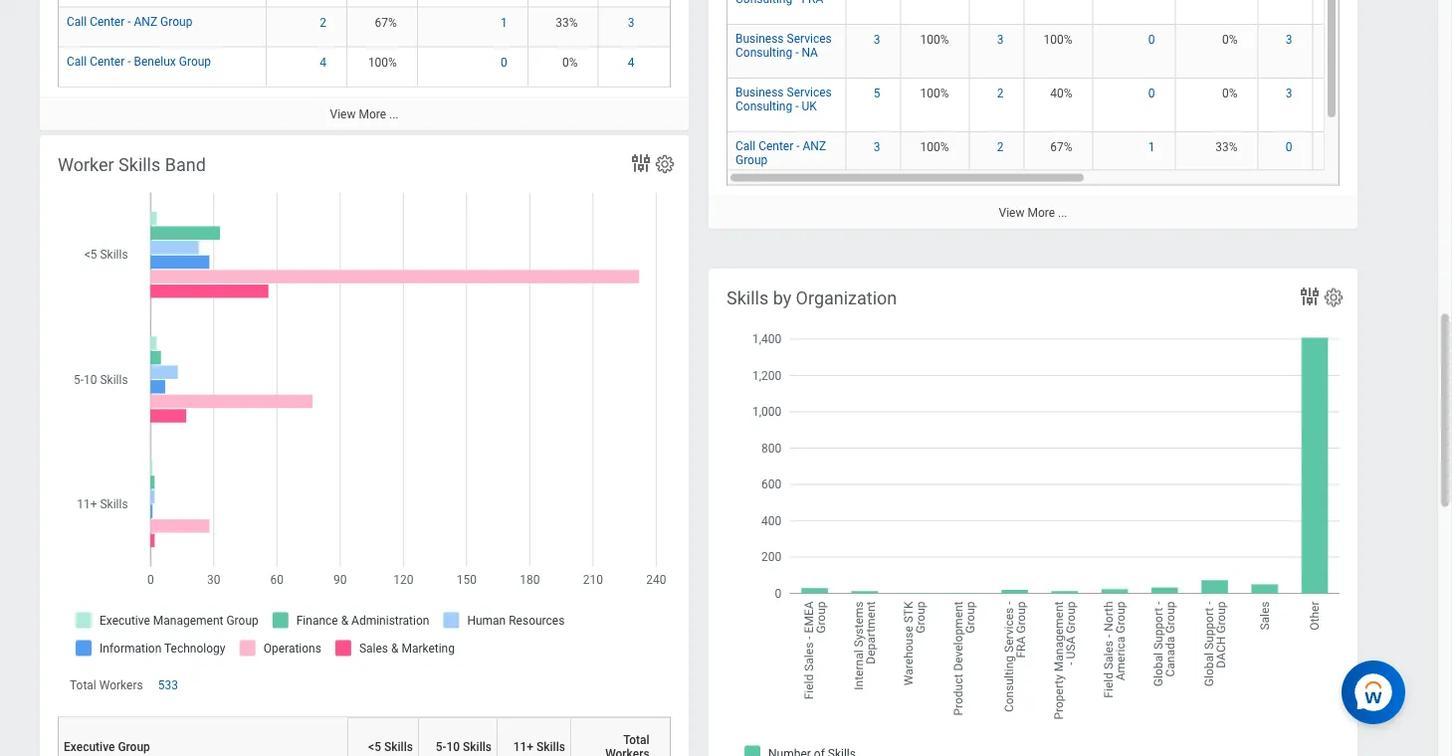 Task type: describe. For each thing, give the bounding box(es) containing it.
<5 skills button
[[353, 718, 426, 756]]

% with projects image for 100%
[[1321, 33, 1373, 49]]

% with projects image for 67%
[[1321, 140, 1373, 156]]

business services consulting - uk link
[[735, 82, 832, 114]]

<5 skills
[[368, 740, 413, 754]]

67% inside worker skills snapshot element
[[375, 16, 397, 30]]

call center - anz group link for 3
[[735, 136, 826, 168]]

1 horizontal spatial 33% button
[[1215, 140, 1241, 156]]

skills for <5 skills
[[384, 740, 413, 754]]

... for 0
[[389, 107, 399, 121]]

5-10 skills button
[[424, 718, 505, 756]]

1 vertical spatial total workers
[[605, 733, 649, 756]]

0 vertical spatial 1 button
[[501, 15, 510, 31]]

worker profile completeness element
[[709, 0, 1452, 229]]

center for 3
[[759, 140, 793, 154]]

40% button
[[1050, 86, 1075, 102]]

skills by organization element
[[709, 269, 1358, 756]]

2 for call center - anz group
[[997, 141, 1004, 155]]

anz for 3
[[803, 140, 826, 154]]

skills inside "button"
[[463, 740, 492, 754]]

anz for 2
[[134, 15, 157, 29]]

more for 2
[[1027, 206, 1055, 220]]

services for na
[[787, 33, 832, 47]]

uk
[[802, 100, 817, 114]]

configure skills by organization image
[[1323, 287, 1345, 309]]

- for 3
[[796, 140, 800, 154]]

0 vertical spatial workers
[[99, 679, 143, 693]]

group for 2
[[160, 15, 192, 29]]

2 4 button from the left
[[628, 55, 638, 71]]

40%
[[1050, 87, 1072, 101]]

skills for worker skills band
[[119, 155, 161, 176]]

100% button for 0%
[[368, 55, 400, 71]]

1 4 button from the left
[[320, 55, 329, 71]]

3 button inside worker skills snapshot element
[[628, 15, 638, 31]]

5
[[874, 87, 880, 101]]

business services consulting - uk
[[735, 86, 832, 114]]

executive
[[64, 740, 115, 754]]

call center - benelux group
[[67, 55, 211, 69]]

center for 4
[[90, 55, 125, 69]]

more for 0
[[359, 107, 386, 121]]

call for 3
[[735, 140, 756, 154]]

business for business services consulting - uk
[[735, 86, 784, 100]]

33% for the rightmost 33% button
[[1215, 141, 1238, 155]]

33% for the top 33% button
[[556, 16, 578, 30]]

2 4 from the left
[[628, 56, 635, 69]]

67% inside worker profile completeness element
[[1050, 141, 1072, 155]]

... for 2
[[1058, 206, 1067, 220]]

group inside button
[[118, 740, 150, 754]]

2 button for business services consulting - uk
[[997, 86, 1007, 102]]

call center - anz group link for 2
[[67, 11, 192, 29]]

worker skills band element
[[40, 136, 689, 756]]

10
[[446, 740, 460, 754]]

view for 4
[[330, 107, 356, 121]]

business services consulting - na
[[735, 33, 832, 61]]

0 horizontal spatial total workers
[[70, 679, 143, 693]]

0% inside worker skills snapshot element
[[562, 56, 578, 69]]

worker skills band
[[58, 155, 206, 176]]

% with projects image for 40%
[[1321, 86, 1373, 102]]

<5
[[368, 740, 381, 754]]

1 inside worker skills snapshot element
[[501, 16, 507, 30]]

0% button for business services consulting - na
[[1222, 33, 1241, 49]]

- for 4
[[128, 55, 131, 69]]

worker skills snapshot element
[[40, 0, 689, 130]]

total inside the 'total workers'
[[623, 733, 649, 747]]

configure worker skills band image
[[654, 154, 676, 176]]

- inside business services consulting - na
[[795, 47, 799, 61]]

100% button for 40%
[[920, 86, 952, 102]]



Task type: vqa. For each thing, say whether or not it's contained in the screenshot.
'Mentors' button
no



Task type: locate. For each thing, give the bounding box(es) containing it.
services inside business services consulting - uk
[[787, 86, 832, 100]]

0 vertical spatial 0% button
[[1222, 33, 1241, 49]]

skills right <5
[[384, 740, 413, 754]]

skills for 11+ skills
[[536, 740, 565, 754]]

total workers right the 11+ skills button on the bottom left
[[605, 733, 649, 756]]

anz down uk
[[803, 140, 826, 154]]

business
[[735, 33, 784, 47], [735, 86, 784, 100]]

2 vertical spatial 2
[[997, 141, 1004, 155]]

1 consulting from the top
[[735, 47, 792, 61]]

group right benelux
[[179, 55, 211, 69]]

100% for 67%
[[920, 141, 949, 155]]

4
[[320, 56, 326, 69], [628, 56, 635, 69]]

... inside worker profile completeness element
[[1058, 206, 1067, 220]]

0 vertical spatial view more ... link
[[40, 97, 689, 130]]

0 horizontal spatial 1
[[501, 16, 507, 30]]

0 horizontal spatial 67%
[[375, 16, 397, 30]]

0 button
[[1148, 33, 1158, 49], [501, 55, 510, 71], [1148, 86, 1158, 102], [1286, 140, 1295, 156]]

executive group
[[64, 740, 150, 754]]

3 inside worker skills snapshot element
[[628, 16, 635, 30]]

1 horizontal spatial anz
[[803, 140, 826, 154]]

0 vertical spatial 33% button
[[556, 15, 581, 31]]

workers inside button
[[605, 747, 649, 756]]

skills left the band
[[119, 155, 161, 176]]

0 horizontal spatial view more ... link
[[40, 97, 689, 130]]

call center - anz group link
[[67, 11, 192, 29], [735, 136, 826, 168]]

1 horizontal spatial total
[[623, 733, 649, 747]]

services for uk
[[787, 86, 832, 100]]

0% for business services consulting - uk
[[1222, 87, 1238, 101]]

view inside worker profile completeness element
[[999, 206, 1025, 220]]

total workers left 533
[[70, 679, 143, 693]]

1 vertical spatial % with projects image
[[1321, 86, 1373, 102]]

center left benelux
[[90, 55, 125, 69]]

workers
[[99, 679, 143, 693], [605, 747, 649, 756]]

center up call center - benelux group link
[[90, 15, 125, 29]]

0 vertical spatial total
[[70, 679, 96, 693]]

1 button
[[501, 15, 510, 31], [1148, 140, 1158, 156]]

5 button
[[874, 86, 883, 102]]

1 horizontal spatial view more ... link
[[709, 196, 1358, 229]]

call up call center - benelux group link
[[67, 15, 87, 29]]

100% for 100%
[[920, 34, 949, 48]]

3 % with projects image from the top
[[1321, 140, 1373, 156]]

1 horizontal spatial 1
[[1148, 141, 1155, 155]]

2 services from the top
[[787, 86, 832, 100]]

0 horizontal spatial 4
[[320, 56, 326, 69]]

1 business from the top
[[735, 33, 784, 47]]

skills
[[119, 155, 161, 176], [727, 289, 769, 310], [384, 740, 413, 754], [463, 740, 492, 754], [536, 740, 565, 754]]

call center - benelux group link
[[67, 51, 211, 69]]

2
[[320, 16, 326, 30], [997, 87, 1004, 101], [997, 141, 1004, 155]]

1 4 from the left
[[320, 56, 326, 69]]

view more ... inside worker profile completeness element
[[999, 206, 1067, 220]]

consulting inside business services consulting - uk
[[735, 100, 792, 114]]

2 vertical spatial 2 button
[[997, 140, 1007, 156]]

call center - anz group inside worker skills snapshot element
[[67, 15, 192, 29]]

11+ skills
[[513, 740, 565, 754]]

0 vertical spatial call
[[67, 15, 87, 29]]

1 vertical spatial 2 button
[[997, 86, 1007, 102]]

0 vertical spatial anz
[[134, 15, 157, 29]]

0% button
[[1222, 33, 1241, 49], [562, 55, 581, 71], [1222, 86, 1241, 102]]

67%
[[375, 16, 397, 30], [1050, 141, 1072, 155]]

anz up call center - benelux group link
[[134, 15, 157, 29]]

2 business from the top
[[735, 86, 784, 100]]

business inside business services consulting - na
[[735, 33, 784, 47]]

view more ...
[[330, 107, 399, 121], [999, 206, 1067, 220]]

0 vertical spatial call center - anz group link
[[67, 11, 192, 29]]

100% button for 67%
[[920, 140, 952, 156]]

2 vertical spatial 0% button
[[1222, 86, 1241, 102]]

1 vertical spatial 33%
[[1215, 141, 1238, 155]]

more
[[359, 107, 386, 121], [1027, 206, 1055, 220]]

1 vertical spatial total
[[623, 733, 649, 747]]

call down business services consulting - uk
[[735, 140, 756, 154]]

- left na in the right top of the page
[[795, 47, 799, 61]]

0 horizontal spatial 4 button
[[320, 55, 329, 71]]

anz inside worker profile completeness element
[[803, 140, 826, 154]]

0 horizontal spatial 33%
[[556, 16, 578, 30]]

benelux
[[134, 55, 176, 69]]

- up call center - benelux group link
[[128, 15, 131, 29]]

call center - anz group down business services consulting - uk
[[735, 140, 826, 168]]

0 vertical spatial view
[[330, 107, 356, 121]]

2 vertical spatial center
[[759, 140, 793, 154]]

...
[[389, 107, 399, 121], [1058, 206, 1067, 220]]

services up business services consulting - uk link
[[787, 33, 832, 47]]

view more ... for 0
[[330, 107, 399, 121]]

services
[[787, 33, 832, 47], [787, 86, 832, 100]]

11+ skills button
[[503, 718, 578, 756]]

1 horizontal spatial view
[[999, 206, 1025, 220]]

1 horizontal spatial call center - anz group
[[735, 140, 826, 168]]

0 vertical spatial consulting
[[735, 47, 792, 61]]

1 horizontal spatial 33%
[[1215, 141, 1238, 155]]

organization
[[796, 289, 897, 310]]

call center - anz group for 3
[[735, 140, 826, 168]]

33% inside worker skills snapshot element
[[556, 16, 578, 30]]

total
[[70, 679, 96, 693], [623, 733, 649, 747]]

call center - anz group up call center - benelux group link
[[67, 15, 192, 29]]

call center - anz group for 2
[[67, 15, 192, 29]]

services inside business services consulting - na
[[787, 33, 832, 47]]

view for 5
[[999, 206, 1025, 220]]

- for 2
[[128, 15, 131, 29]]

by
[[773, 289, 791, 310]]

services down na in the right top of the page
[[787, 86, 832, 100]]

consulting left uk
[[735, 100, 792, 114]]

group for 3
[[735, 154, 768, 168]]

more inside worker skills snapshot element
[[359, 107, 386, 121]]

- left benelux
[[128, 55, 131, 69]]

100%
[[920, 34, 949, 48], [1044, 34, 1072, 48], [368, 56, 397, 69], [920, 87, 949, 101], [920, 141, 949, 155]]

configure and view chart data image
[[629, 152, 653, 176]]

0 horizontal spatial call center - anz group
[[67, 15, 192, 29]]

1 vertical spatial 1
[[1148, 141, 1155, 155]]

workers right the 11+ skills
[[605, 747, 649, 756]]

total workers button
[[576, 733, 649, 756]]

2 consulting from the top
[[735, 100, 792, 114]]

0 vertical spatial business
[[735, 33, 784, 47]]

center down business services consulting - uk
[[759, 140, 793, 154]]

1 vertical spatial services
[[787, 86, 832, 100]]

1 vertical spatial view more ... link
[[709, 196, 1358, 229]]

1 horizontal spatial ...
[[1058, 206, 1067, 220]]

1 vertical spatial more
[[1027, 206, 1055, 220]]

configure and view chart data image
[[1298, 285, 1322, 309]]

1 vertical spatial view more ...
[[999, 206, 1067, 220]]

view more ... link
[[40, 97, 689, 130], [709, 196, 1358, 229]]

view more ... link for 2
[[709, 196, 1358, 229]]

0 vertical spatial total workers
[[70, 679, 143, 693]]

view
[[330, 107, 356, 121], [999, 206, 1025, 220]]

1 horizontal spatial 4 button
[[628, 55, 638, 71]]

0 vertical spatial call center - anz group
[[67, 15, 192, 29]]

0 vertical spatial 67%
[[375, 16, 397, 30]]

1 vertical spatial view
[[999, 206, 1025, 220]]

group for 4
[[179, 55, 211, 69]]

view inside worker skills snapshot element
[[330, 107, 356, 121]]

more inside worker profile completeness element
[[1027, 206, 1055, 220]]

group down business services consulting - uk
[[735, 154, 768, 168]]

1 vertical spatial anz
[[803, 140, 826, 154]]

call center - anz group link down business services consulting - uk
[[735, 136, 826, 168]]

call
[[67, 15, 87, 29], [67, 55, 87, 69], [735, 140, 756, 154]]

call for 4
[[67, 55, 87, 69]]

total up executive
[[70, 679, 96, 693]]

0
[[1148, 34, 1155, 48], [501, 56, 507, 69], [1148, 87, 1155, 101], [1286, 141, 1292, 155]]

anz inside worker skills snapshot element
[[134, 15, 157, 29]]

call center - anz group inside worker profile completeness element
[[735, 140, 826, 168]]

consulting for business services consulting - na
[[735, 47, 792, 61]]

1 vertical spatial 2
[[997, 87, 1004, 101]]

business for business services consulting - na
[[735, 33, 784, 47]]

0 inside worker skills snapshot element
[[501, 56, 507, 69]]

1 horizontal spatial 1 button
[[1148, 140, 1158, 156]]

33% inside worker profile completeness element
[[1215, 141, 1238, 155]]

67% button inside worker skills snapshot element
[[375, 15, 400, 31]]

1 vertical spatial center
[[90, 55, 125, 69]]

0% button inside worker skills snapshot element
[[562, 55, 581, 71]]

1 % with projects image from the top
[[1321, 33, 1373, 49]]

- left uk
[[795, 100, 799, 114]]

anz
[[134, 15, 157, 29], [803, 140, 826, 154]]

business left uk
[[735, 86, 784, 100]]

0 vertical spatial 33%
[[556, 16, 578, 30]]

33% button
[[556, 15, 581, 31], [1215, 140, 1241, 156]]

skills left by at the top right of page
[[727, 289, 769, 310]]

0% for business services consulting - na
[[1222, 34, 1238, 48]]

total right the 11+ skills button on the bottom left
[[623, 733, 649, 747]]

2 vertical spatial 0%
[[1222, 87, 1238, 101]]

2 vertical spatial % with projects image
[[1321, 140, 1373, 156]]

0 vertical spatial % with projects image
[[1321, 33, 1373, 49]]

1 vertical spatial 0% button
[[562, 55, 581, 71]]

1 inside worker profile completeness element
[[1148, 141, 1155, 155]]

consulting
[[735, 47, 792, 61], [735, 100, 792, 114]]

1 horizontal spatial workers
[[605, 747, 649, 756]]

na
[[802, 47, 818, 61]]

0 vertical spatial 2
[[320, 16, 326, 30]]

0 horizontal spatial view more ...
[[330, 107, 399, 121]]

view more ... for 2
[[999, 206, 1067, 220]]

5-
[[436, 740, 446, 754]]

1 horizontal spatial more
[[1027, 206, 1055, 220]]

% with projects image
[[1321, 33, 1373, 49], [1321, 86, 1373, 102], [1321, 140, 1373, 156]]

2 button
[[320, 15, 329, 31], [997, 86, 1007, 102], [997, 140, 1007, 156]]

0 horizontal spatial view
[[330, 107, 356, 121]]

1 horizontal spatial 4
[[628, 56, 635, 69]]

group
[[160, 15, 192, 29], [179, 55, 211, 69], [735, 154, 768, 168], [118, 740, 150, 754]]

2 for business services consulting - uk
[[997, 87, 1004, 101]]

1
[[501, 16, 507, 30], [1148, 141, 1155, 155]]

5-10 skills
[[436, 740, 492, 754]]

0 vertical spatial 2 button
[[320, 15, 329, 31]]

view more ... inside worker skills snapshot element
[[330, 107, 399, 121]]

0 vertical spatial ...
[[389, 107, 399, 121]]

center
[[90, 15, 125, 29], [90, 55, 125, 69], [759, 140, 793, 154]]

business inside business services consulting - uk
[[735, 86, 784, 100]]

center inside call center - anz group
[[759, 140, 793, 154]]

business left na in the right top of the page
[[735, 33, 784, 47]]

skills right the 10
[[463, 740, 492, 754]]

0%
[[1222, 34, 1238, 48], [562, 56, 578, 69], [1222, 87, 1238, 101]]

1 vertical spatial call center - anz group
[[735, 140, 826, 168]]

1 vertical spatial workers
[[605, 747, 649, 756]]

view more ... link for 0
[[40, 97, 689, 130]]

100% for 0%
[[368, 56, 397, 69]]

2 inside worker skills snapshot element
[[320, 16, 326, 30]]

0 horizontal spatial 33% button
[[556, 15, 581, 31]]

4 button
[[320, 55, 329, 71], [628, 55, 638, 71]]

skills right 11+
[[536, 740, 565, 754]]

0 horizontal spatial call center - anz group link
[[67, 11, 192, 29]]

consulting inside business services consulting - na
[[735, 47, 792, 61]]

1 vertical spatial call
[[67, 55, 87, 69]]

0 horizontal spatial workers
[[99, 679, 143, 693]]

center for 2
[[90, 15, 125, 29]]

0 vertical spatial services
[[787, 33, 832, 47]]

call center - anz group
[[67, 15, 192, 29], [735, 140, 826, 168]]

0 horizontal spatial more
[[359, 107, 386, 121]]

total workers
[[70, 679, 143, 693], [605, 733, 649, 756]]

1 horizontal spatial total workers
[[605, 733, 649, 756]]

1 horizontal spatial view more ...
[[999, 206, 1067, 220]]

1 horizontal spatial 67% button
[[1050, 140, 1075, 156]]

2 button for call center - anz group
[[997, 140, 1007, 156]]

3
[[628, 16, 635, 30], [874, 34, 880, 48], [997, 34, 1004, 48], [1286, 34, 1292, 48], [1286, 87, 1292, 101], [874, 141, 880, 155]]

11+
[[513, 740, 533, 754]]

0 vertical spatial 67% button
[[375, 15, 400, 31]]

0 vertical spatial center
[[90, 15, 125, 29]]

1 vertical spatial 0%
[[562, 56, 578, 69]]

533
[[158, 679, 178, 693]]

533 button
[[158, 678, 181, 694]]

group up benelux
[[160, 15, 192, 29]]

67% button
[[375, 15, 400, 31], [1050, 140, 1075, 156]]

1 vertical spatial 67%
[[1050, 141, 1072, 155]]

- down business services consulting - uk
[[796, 140, 800, 154]]

consulting for business services consulting - uk
[[735, 100, 792, 114]]

group inside call center - anz group
[[735, 154, 768, 168]]

workers left 533
[[99, 679, 143, 693]]

band
[[165, 155, 206, 176]]

1 vertical spatial 67% button
[[1050, 140, 1075, 156]]

skills by organization
[[727, 289, 897, 310]]

2 vertical spatial call
[[735, 140, 756, 154]]

1 horizontal spatial 67%
[[1050, 141, 1072, 155]]

2 % with projects image from the top
[[1321, 86, 1373, 102]]

0 horizontal spatial anz
[[134, 15, 157, 29]]

0 vertical spatial more
[[359, 107, 386, 121]]

-
[[128, 15, 131, 29], [795, 47, 799, 61], [128, 55, 131, 69], [795, 100, 799, 114], [796, 140, 800, 154]]

... inside worker skills snapshot element
[[389, 107, 399, 121]]

1 vertical spatial 1 button
[[1148, 140, 1158, 156]]

call center - anz group link up call center - benelux group link
[[67, 11, 192, 29]]

executive group button
[[64, 719, 355, 756]]

call inside worker profile completeness element
[[735, 140, 756, 154]]

business services consulting - na link
[[735, 29, 832, 61]]

100% button for 100%
[[920, 33, 952, 49]]

view more ... link inside worker profile completeness element
[[709, 196, 1358, 229]]

100% inside worker skills snapshot element
[[368, 56, 397, 69]]

0 vertical spatial 1
[[501, 16, 507, 30]]

group right executive
[[118, 740, 150, 754]]

100% button
[[920, 33, 952, 49], [1044, 33, 1075, 49], [368, 55, 400, 71], [920, 86, 952, 102], [920, 140, 952, 156]]

3 button
[[628, 15, 638, 31], [874, 33, 883, 49], [997, 33, 1007, 49], [1286, 33, 1295, 49], [1286, 86, 1295, 102], [874, 140, 883, 156]]

worker
[[58, 155, 114, 176]]

consulting left na in the right top of the page
[[735, 47, 792, 61]]

1 vertical spatial ...
[[1058, 206, 1067, 220]]

1 vertical spatial call center - anz group link
[[735, 136, 826, 168]]

1 services from the top
[[787, 33, 832, 47]]

0 horizontal spatial ...
[[389, 107, 399, 121]]

0 vertical spatial view more ...
[[330, 107, 399, 121]]

0 horizontal spatial total
[[70, 679, 96, 693]]

1 vertical spatial 33% button
[[1215, 140, 1241, 156]]

call for 2
[[67, 15, 87, 29]]

0% button for business services consulting - uk
[[1222, 86, 1241, 102]]

0 horizontal spatial 1 button
[[501, 15, 510, 31]]

0 horizontal spatial 67% button
[[375, 15, 400, 31]]

33%
[[556, 16, 578, 30], [1215, 141, 1238, 155]]

call left benelux
[[67, 55, 87, 69]]

1 vertical spatial business
[[735, 86, 784, 100]]

1 horizontal spatial call center - anz group link
[[735, 136, 826, 168]]

- inside business services consulting - uk
[[795, 100, 799, 114]]

100% for 40%
[[920, 87, 949, 101]]

1 vertical spatial consulting
[[735, 100, 792, 114]]

0 vertical spatial 0%
[[1222, 34, 1238, 48]]

67% button inside worker profile completeness element
[[1050, 140, 1075, 156]]



